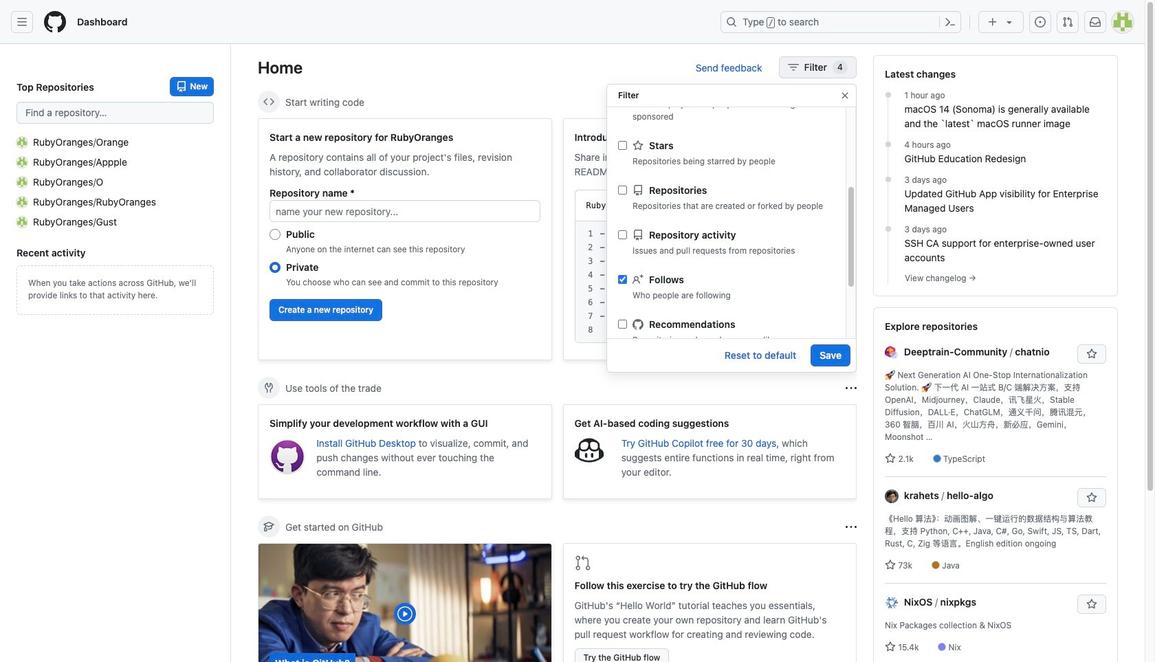 Task type: locate. For each thing, give the bounding box(es) containing it.
repo image
[[633, 185, 644, 196]]

1 vertical spatial why am i seeing this? image
[[846, 522, 857, 533]]

2 why am i seeing this? image from the top
[[846, 522, 857, 533]]

none radio inside start a new repository element
[[270, 262, 281, 273]]

star this repository image
[[1087, 349, 1098, 360], [1087, 492, 1098, 504]]

star this repository image for the @deeptrain-community profile icon
[[1087, 349, 1098, 360]]

star image
[[633, 140, 644, 151], [885, 453, 896, 464], [885, 642, 896, 653]]

star image up @krahets profile image
[[885, 453, 896, 464]]

@deeptrain-community profile image
[[885, 346, 899, 360]]

1 star this repository image from the top
[[1087, 349, 1098, 360]]

star image up repo image on the right of the page
[[633, 140, 644, 151]]

why am i seeing this? image for try the github flow element
[[846, 522, 857, 533]]

None submit
[[789, 196, 834, 215]]

2 vertical spatial dot fill image
[[883, 224, 894, 235]]

plus image
[[988, 16, 999, 28]]

orange image
[[17, 137, 28, 148]]

star image for the @nixos profile icon
[[885, 642, 896, 653]]

Top Repositories search field
[[17, 102, 214, 124]]

1 dot fill image from the top
[[883, 139, 894, 150]]

gust image
[[17, 216, 28, 227]]

None radio
[[270, 229, 281, 240]]

person add image
[[633, 274, 644, 285]]

None checkbox
[[618, 141, 627, 150], [618, 230, 627, 239], [618, 275, 627, 284], [618, 141, 627, 150], [618, 230, 627, 239], [618, 275, 627, 284]]

star image for the @deeptrain-community profile icon
[[885, 453, 896, 464]]

1 vertical spatial star image
[[885, 453, 896, 464]]

name your new repository... text field
[[270, 200, 540, 222]]

1 vertical spatial dot fill image
[[883, 174, 894, 185]]

star image
[[885, 560, 896, 571]]

None checkbox
[[618, 186, 627, 195], [618, 320, 627, 329], [618, 186, 627, 195], [618, 320, 627, 329]]

star image down the @nixos profile icon
[[885, 642, 896, 653]]

notifications image
[[1090, 17, 1101, 28]]

what is github? element
[[258, 543, 552, 662]]

1 vertical spatial star this repository image
[[1087, 492, 1098, 504]]

0 vertical spatial why am i seeing this? image
[[846, 383, 857, 394]]

2 dot fill image from the top
[[883, 174, 894, 185]]

None radio
[[270, 262, 281, 273]]

why am i seeing this? image for get ai-based coding suggestions element
[[846, 383, 857, 394]]

1 why am i seeing this? image from the top
[[846, 383, 857, 394]]

why am i seeing this? image
[[846, 383, 857, 394], [846, 522, 857, 533]]

menu
[[607, 0, 846, 357]]

@nixos profile image
[[885, 597, 899, 610]]

appple image
[[17, 156, 28, 167]]

dot fill image
[[883, 139, 894, 150], [883, 174, 894, 185], [883, 224, 894, 235]]

mark github image
[[633, 319, 644, 330]]

introduce yourself with a profile readme element
[[563, 118, 857, 360]]

git pull request image
[[575, 555, 591, 572]]

0 vertical spatial star this repository image
[[1087, 349, 1098, 360]]

0 vertical spatial star image
[[633, 140, 644, 151]]

2 vertical spatial star image
[[885, 642, 896, 653]]

0 vertical spatial dot fill image
[[883, 139, 894, 150]]

2 star this repository image from the top
[[1087, 492, 1098, 504]]



Task type: describe. For each thing, give the bounding box(es) containing it.
3 dot fill image from the top
[[883, 224, 894, 235]]

simplify your development workflow with a gui element
[[258, 404, 552, 499]]

star this repository image
[[1087, 599, 1098, 610]]

explore element
[[874, 55, 1118, 662]]

github desktop image
[[270, 439, 306, 475]]

start a new repository element
[[258, 118, 552, 360]]

rubyoranges image
[[17, 196, 28, 207]]

command palette image
[[945, 17, 956, 28]]

none radio inside start a new repository element
[[270, 229, 281, 240]]

what is github? image
[[259, 544, 551, 662]]

issue opened image
[[1035, 17, 1046, 28]]

why am i seeing this? image
[[846, 97, 857, 108]]

get ai-based coding suggestions element
[[563, 404, 857, 499]]

tools image
[[263, 382, 274, 393]]

@krahets profile image
[[885, 490, 899, 504]]

Find a repository… text field
[[17, 102, 214, 124]]

explore repositories navigation
[[874, 307, 1118, 662]]

mortar board image
[[263, 521, 274, 532]]

filter image
[[788, 62, 799, 73]]

try the github flow element
[[563, 543, 857, 662]]

repo image
[[633, 229, 644, 240]]

star this repository image for @krahets profile image
[[1087, 492, 1098, 504]]

close menu image
[[840, 90, 851, 101]]

homepage image
[[44, 11, 66, 33]]

dot fill image
[[883, 89, 894, 100]]

none submit inside introduce yourself with a profile readme element
[[789, 196, 834, 215]]

git pull request image
[[1063, 17, 1074, 28]]

code image
[[263, 96, 274, 107]]

o image
[[17, 176, 28, 187]]

play image
[[397, 606, 413, 622]]

triangle down image
[[1004, 17, 1015, 28]]



Task type: vqa. For each thing, say whether or not it's contained in the screenshot.
2nd Star this repository icon from the top of the Explore repositories navigation
yes



